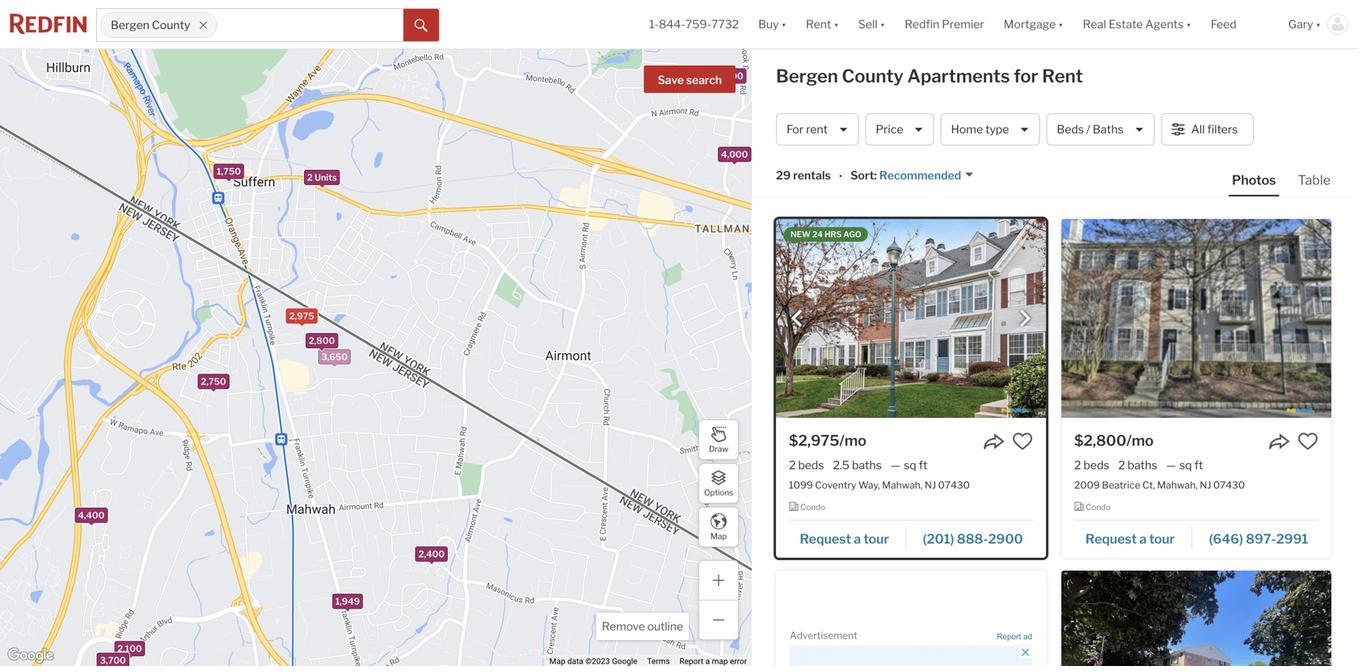 Task type: describe. For each thing, give the bounding box(es) containing it.
rent
[[806, 122, 828, 136]]

photos button
[[1229, 171, 1295, 197]]

all
[[1192, 122, 1205, 136]]

favorite button checkbox for $2,975 /mo
[[1012, 431, 1033, 452]]

new 24 hrs ago
[[791, 230, 862, 239]]

2,800
[[309, 335, 335, 346]]

bergen for bergen county
[[111, 18, 150, 32]]

ad
[[1024, 632, 1033, 641]]

2.5 baths
[[833, 459, 882, 472]]

2009 beatrice ct, mahwah, nj 07430
[[1075, 479, 1245, 491]]

mahwah, for $2,800 /mo
[[1158, 479, 1198, 491]]

3,650
[[322, 352, 348, 362]]

beds
[[1057, 122, 1084, 136]]

2900
[[989, 531, 1024, 547]]

mahwah, for $2,975 /mo
[[882, 479, 923, 491]]

1,949
[[335, 596, 360, 607]]

real
[[1083, 17, 1107, 31]]

map
[[711, 532, 727, 541]]

hrs
[[825, 230, 842, 239]]

24
[[813, 230, 823, 239]]

$2,800
[[1075, 432, 1127, 450]]

photo of 405 franklin tpke, mahwah, nj 07430 image
[[1062, 571, 1332, 666]]

report ad button
[[997, 632, 1033, 645]]

— sq ft for $2,975 /mo
[[891, 459, 928, 472]]

— sq ft for $2,800 /mo
[[1167, 459, 1204, 472]]

sell ▾ button
[[859, 0, 886, 49]]

7732
[[712, 17, 739, 31]]

outline
[[648, 620, 683, 634]]

map region
[[0, 4, 799, 666]]

sort
[[851, 169, 875, 182]]

way,
[[859, 479, 880, 491]]

/mo for $2,975
[[840, 432, 867, 450]]

$2,975 /mo
[[789, 432, 867, 450]]

for
[[787, 122, 804, 136]]

beds for $2,975
[[798, 459, 824, 472]]

map button
[[699, 507, 739, 547]]

redfin premier
[[905, 17, 985, 31]]

(646) 897-2991
[[1210, 531, 1309, 547]]

draw button
[[699, 420, 739, 460]]

google image
[[4, 645, 57, 666]]

request a tour button for $2,975
[[789, 525, 907, 550]]

favorite button checkbox for $2,800 /mo
[[1298, 431, 1319, 452]]

remove bergen county image
[[198, 20, 208, 30]]

2 up 2009
[[1075, 459, 1082, 472]]

ft for $2,800 /mo
[[1195, 459, 1204, 472]]

photo of 1099 coventry way, mahwah, nj 07430 image
[[776, 219, 1046, 418]]

county for bergen county apartments for rent
[[842, 65, 904, 87]]

for rent
[[787, 122, 828, 136]]

rentals
[[793, 169, 831, 182]]

type
[[986, 122, 1009, 136]]

real estate agents ▾ link
[[1083, 0, 1192, 49]]

:
[[875, 169, 877, 182]]

bergen for bergen county apartments for rent
[[776, 65, 838, 87]]

2 inside map region
[[307, 172, 313, 183]]

2 baths
[[1119, 459, 1158, 472]]

beds / baths button
[[1047, 113, 1155, 146]]

▾ for gary ▾
[[1316, 17, 1321, 31]]

rent ▾ button
[[796, 0, 849, 49]]

premier
[[942, 17, 985, 31]]

save search button
[[644, 66, 736, 93]]

buy ▾ button
[[749, 0, 796, 49]]

for
[[1014, 65, 1039, 87]]

redfin premier button
[[895, 0, 994, 49]]

new
[[791, 230, 811, 239]]

2.5
[[833, 459, 850, 472]]

(201) 888-2900 link
[[907, 524, 1033, 551]]

sq for $2,800 /mo
[[1180, 459, 1192, 472]]

1099
[[789, 479, 813, 491]]

request for $2,800
[[1086, 531, 1137, 547]]

ago
[[844, 230, 862, 239]]

rent ▾ button
[[806, 0, 839, 49]]

/
[[1087, 122, 1091, 136]]

2,400
[[419, 549, 445, 559]]

1,750
[[217, 166, 241, 177]]

tour for $2,800 /mo
[[1150, 531, 1175, 547]]

6,500
[[717, 71, 744, 81]]

2,100
[[117, 644, 142, 654]]

options
[[704, 488, 734, 498]]

baths
[[1093, 122, 1124, 136]]

filters
[[1208, 122, 1238, 136]]

agents
[[1146, 17, 1184, 31]]

2009
[[1075, 479, 1100, 491]]

(201)
[[923, 531, 955, 547]]

2 up 1099
[[789, 459, 796, 472]]

$2,975
[[789, 432, 840, 450]]

redfin
[[905, 17, 940, 31]]

buy
[[759, 17, 779, 31]]

nj for $2,975 /mo
[[925, 479, 936, 491]]

all filters
[[1192, 122, 1238, 136]]

request for $2,975
[[800, 531, 851, 547]]

ft for $2,975 /mo
[[919, 459, 928, 472]]

beds / baths
[[1057, 122, 1124, 136]]

rent inside dropdown button
[[806, 17, 832, 31]]

ad region
[[790, 646, 1033, 666]]

recommended
[[880, 169, 962, 182]]

▾ for rent ▾
[[834, 17, 839, 31]]

table button
[[1295, 171, 1334, 195]]

759-
[[686, 17, 712, 31]]

real estate agents ▾
[[1083, 17, 1192, 31]]

a for $2,975 /mo
[[854, 531, 861, 547]]

29
[[776, 169, 791, 182]]

estate
[[1109, 17, 1143, 31]]

▾ for sell ▾
[[880, 17, 886, 31]]

2 up beatrice at right
[[1119, 459, 1126, 472]]

— for $2,975 /mo
[[891, 459, 901, 472]]

1-844-759-7732
[[649, 17, 739, 31]]

buy ▾ button
[[759, 0, 787, 49]]

ct,
[[1143, 479, 1156, 491]]

2 beds for $2,800 /mo
[[1075, 459, 1110, 472]]

1-
[[649, 17, 659, 31]]

2,750
[[201, 377, 226, 387]]

897-
[[1246, 531, 1277, 547]]

gary ▾
[[1289, 17, 1321, 31]]



Task type: vqa. For each thing, say whether or not it's contained in the screenshot.
the rightmost 2 beds
yes



Task type: locate. For each thing, give the bounding box(es) containing it.
request a tour for $2,975
[[800, 531, 889, 547]]

favorite button image
[[1012, 431, 1033, 452]]

2 — from the left
[[1167, 459, 1177, 472]]

2991
[[1277, 531, 1309, 547]]

photo of 2009 beatrice ct, mahwah, nj 07430 image
[[1062, 219, 1332, 418]]

beds up 1099
[[798, 459, 824, 472]]

baths for $2,800 /mo
[[1128, 459, 1158, 472]]

1099 coventry way, mahwah, nj 07430
[[789, 479, 970, 491]]

0 horizontal spatial a
[[854, 531, 861, 547]]

1 horizontal spatial baths
[[1128, 459, 1158, 472]]

0 horizontal spatial bergen
[[111, 18, 150, 32]]

condo for $2,800
[[1086, 502, 1111, 512]]

2 beds up 2009
[[1075, 459, 1110, 472]]

2 beds
[[789, 459, 824, 472], [1075, 459, 1110, 472]]

2 left units
[[307, 172, 313, 183]]

▾
[[782, 17, 787, 31], [834, 17, 839, 31], [880, 17, 886, 31], [1059, 17, 1064, 31], [1187, 17, 1192, 31], [1316, 17, 1321, 31]]

rent
[[806, 17, 832, 31], [1042, 65, 1083, 87]]

request a tour down coventry
[[800, 531, 889, 547]]

•
[[839, 170, 843, 183]]

1 sq from the left
[[904, 459, 917, 472]]

— sq ft up 2009 beatrice ct, mahwah, nj 07430
[[1167, 459, 1204, 472]]

07430 for $2,800 /mo
[[1214, 479, 1245, 491]]

condo down 1099
[[801, 502, 826, 512]]

ft up 2009 beatrice ct, mahwah, nj 07430
[[1195, 459, 1204, 472]]

1 request from the left
[[800, 531, 851, 547]]

baths up ct,
[[1128, 459, 1158, 472]]

recommended button
[[877, 168, 975, 183]]

2 07430 from the left
[[1214, 479, 1245, 491]]

bergen
[[111, 18, 150, 32], [776, 65, 838, 87]]

0 horizontal spatial condo
[[801, 502, 826, 512]]

save
[[658, 73, 684, 87]]

None search field
[[217, 9, 404, 41]]

▾ for buy ▾
[[782, 17, 787, 31]]

county down sell ▾ dropdown button
[[842, 65, 904, 87]]

1 horizontal spatial county
[[842, 65, 904, 87]]

2 baths from the left
[[1128, 459, 1158, 472]]

1 horizontal spatial 07430
[[1214, 479, 1245, 491]]

next button image
[[1017, 311, 1033, 327]]

1 request a tour button from the left
[[789, 525, 907, 550]]

1 — from the left
[[891, 459, 901, 472]]

nj for $2,800 /mo
[[1200, 479, 1212, 491]]

report
[[997, 632, 1021, 641]]

a down way,
[[854, 531, 861, 547]]

1 baths from the left
[[852, 459, 882, 472]]

2,975
[[289, 311, 314, 321]]

1 2 beds from the left
[[789, 459, 824, 472]]

report ad
[[997, 632, 1033, 641]]

1 horizontal spatial ft
[[1195, 459, 1204, 472]]

baths for $2,975 /mo
[[852, 459, 882, 472]]

0 horizontal spatial favorite button checkbox
[[1012, 431, 1033, 452]]

07430 up (646)
[[1214, 479, 1245, 491]]

buy ▾
[[759, 17, 787, 31]]

2 condo from the left
[[1086, 502, 1111, 512]]

advertisement
[[790, 630, 858, 642]]

1 horizontal spatial — sq ft
[[1167, 459, 1204, 472]]

sell ▾
[[859, 17, 886, 31]]

— up the 1099 coventry way, mahwah, nj 07430
[[891, 459, 901, 472]]

for rent button
[[776, 113, 859, 146]]

1 vertical spatial rent
[[1042, 65, 1083, 87]]

29 rentals •
[[776, 169, 843, 183]]

condo for $2,975
[[801, 502, 826, 512]]

sq for $2,975 /mo
[[904, 459, 917, 472]]

1 vertical spatial county
[[842, 65, 904, 87]]

1 horizontal spatial request a tour
[[1086, 531, 1175, 547]]

1 tour from the left
[[864, 531, 889, 547]]

home
[[951, 122, 983, 136]]

ft
[[919, 459, 928, 472], [1195, 459, 1204, 472]]

0 horizontal spatial nj
[[925, 479, 936, 491]]

2 — sq ft from the left
[[1167, 459, 1204, 472]]

search
[[686, 73, 722, 87]]

0 horizontal spatial 2 beds
[[789, 459, 824, 472]]

beds for $2,800
[[1084, 459, 1110, 472]]

1 horizontal spatial request a tour button
[[1075, 525, 1193, 550]]

1 horizontal spatial sq
[[1180, 459, 1192, 472]]

0 horizontal spatial ft
[[919, 459, 928, 472]]

— for $2,800 /mo
[[1167, 459, 1177, 472]]

0 horizontal spatial request
[[800, 531, 851, 547]]

0 horizontal spatial sq
[[904, 459, 917, 472]]

request down beatrice at right
[[1086, 531, 1137, 547]]

mahwah, right ct,
[[1158, 479, 1198, 491]]

a
[[854, 531, 861, 547], [1140, 531, 1147, 547]]

tour for $2,975 /mo
[[864, 531, 889, 547]]

mahwah, right way,
[[882, 479, 923, 491]]

2 sq from the left
[[1180, 459, 1192, 472]]

07430 for $2,975 /mo
[[939, 479, 970, 491]]

2 mahwah, from the left
[[1158, 479, 1198, 491]]

nj
[[925, 479, 936, 491], [1200, 479, 1212, 491]]

table
[[1298, 172, 1331, 188]]

sq up the 1099 coventry way, mahwah, nj 07430
[[904, 459, 917, 472]]

1 horizontal spatial rent
[[1042, 65, 1083, 87]]

/mo for $2,800
[[1127, 432, 1154, 450]]

remove
[[602, 620, 645, 634]]

feed button
[[1201, 0, 1279, 49]]

draw
[[709, 444, 729, 454]]

2 beds from the left
[[1084, 459, 1110, 472]]

0 vertical spatial county
[[152, 18, 190, 32]]

2 units
[[307, 172, 337, 183]]

▾ right the sell
[[880, 17, 886, 31]]

0 horizontal spatial —
[[891, 459, 901, 472]]

previous button image
[[789, 311, 805, 327]]

mortgage ▾ button
[[994, 0, 1074, 49]]

1 a from the left
[[854, 531, 861, 547]]

all filters button
[[1162, 113, 1254, 146]]

1 horizontal spatial —
[[1167, 459, 1177, 472]]

2 ft from the left
[[1195, 459, 1204, 472]]

5 ▾ from the left
[[1187, 17, 1192, 31]]

3 ▾ from the left
[[880, 17, 886, 31]]

0 horizontal spatial request a tour
[[800, 531, 889, 547]]

2 2 beds from the left
[[1075, 459, 1110, 472]]

0 horizontal spatial mahwah,
[[882, 479, 923, 491]]

(646) 897-2991 link
[[1193, 524, 1319, 551]]

2 beds for $2,975 /mo
[[789, 459, 824, 472]]

0 horizontal spatial county
[[152, 18, 190, 32]]

▾ right agents
[[1187, 17, 1192, 31]]

baths
[[852, 459, 882, 472], [1128, 459, 1158, 472]]

2 request a tour from the left
[[1086, 531, 1175, 547]]

1 horizontal spatial 2 beds
[[1075, 459, 1110, 472]]

baths up way,
[[852, 459, 882, 472]]

sq up 2009 beatrice ct, mahwah, nj 07430
[[1180, 459, 1192, 472]]

1 horizontal spatial tour
[[1150, 531, 1175, 547]]

1 request a tour from the left
[[800, 531, 889, 547]]

1 /mo from the left
[[840, 432, 867, 450]]

remove outline
[[602, 620, 683, 634]]

4,400
[[78, 510, 105, 521]]

beatrice
[[1102, 479, 1141, 491]]

6 ▾ from the left
[[1316, 17, 1321, 31]]

0 horizontal spatial baths
[[852, 459, 882, 472]]

feed
[[1211, 17, 1237, 31]]

sell ▾ button
[[849, 0, 895, 49]]

1 ft from the left
[[919, 459, 928, 472]]

0 vertical spatial bergen
[[111, 18, 150, 32]]

1 horizontal spatial bergen
[[776, 65, 838, 87]]

1 favorite button checkbox from the left
[[1012, 431, 1033, 452]]

mahwah,
[[882, 479, 923, 491], [1158, 479, 1198, 491]]

request a tour for $2,800
[[1086, 531, 1175, 547]]

/mo up 2 baths
[[1127, 432, 1154, 450]]

price button
[[866, 113, 934, 146]]

nj right ct,
[[1200, 479, 1212, 491]]

mortgage
[[1004, 17, 1056, 31]]

0 horizontal spatial request a tour button
[[789, 525, 907, 550]]

1 horizontal spatial beds
[[1084, 459, 1110, 472]]

▾ right gary
[[1316, 17, 1321, 31]]

0 vertical spatial rent
[[806, 17, 832, 31]]

(646)
[[1210, 531, 1244, 547]]

bergen left remove bergen county image
[[111, 18, 150, 32]]

request a tour down beatrice at right
[[1086, 531, 1175, 547]]

1 horizontal spatial nj
[[1200, 479, 1212, 491]]

/mo up 2.5 baths
[[840, 432, 867, 450]]

1 horizontal spatial request
[[1086, 531, 1137, 547]]

(201) 888-2900
[[923, 531, 1024, 547]]

favorite button checkbox
[[1012, 431, 1033, 452], [1298, 431, 1319, 452]]

1 beds from the left
[[798, 459, 824, 472]]

beds
[[798, 459, 824, 472], [1084, 459, 1110, 472]]

bergen county apartments for rent
[[776, 65, 1083, 87]]

2 ▾ from the left
[[834, 17, 839, 31]]

07430 up (201) 888-2900 link
[[939, 479, 970, 491]]

rent ▾
[[806, 17, 839, 31]]

1 condo from the left
[[801, 502, 826, 512]]

2 favorite button checkbox from the left
[[1298, 431, 1319, 452]]

— up 2009 beatrice ct, mahwah, nj 07430
[[1167, 459, 1177, 472]]

$2,800 /mo
[[1075, 432, 1154, 450]]

home type
[[951, 122, 1009, 136]]

▾ right the 'mortgage'
[[1059, 17, 1064, 31]]

0 horizontal spatial beds
[[798, 459, 824, 472]]

▾ left the sell
[[834, 17, 839, 31]]

nj up (201)
[[925, 479, 936, 491]]

1-844-759-7732 link
[[649, 17, 739, 31]]

▾ for mortgage ▾
[[1059, 17, 1064, 31]]

rent right buy ▾
[[806, 17, 832, 31]]

tour down the 1099 coventry way, mahwah, nj 07430
[[864, 531, 889, 547]]

1 ▾ from the left
[[782, 17, 787, 31]]

2 request from the left
[[1086, 531, 1137, 547]]

2 nj from the left
[[1200, 479, 1212, 491]]

/mo
[[840, 432, 867, 450], [1127, 432, 1154, 450]]

county left remove bergen county image
[[152, 18, 190, 32]]

sell
[[859, 17, 878, 31]]

apartments
[[908, 65, 1010, 87]]

2 request a tour button from the left
[[1075, 525, 1193, 550]]

1 — sq ft from the left
[[891, 459, 928, 472]]

1 horizontal spatial /mo
[[1127, 432, 1154, 450]]

beds up 2009
[[1084, 459, 1110, 472]]

1 horizontal spatial mahwah,
[[1158, 479, 1198, 491]]

condo down 2009
[[1086, 502, 1111, 512]]

submit search image
[[415, 19, 428, 32]]

bergen up the "for rent"
[[776, 65, 838, 87]]

1 vertical spatial bergen
[[776, 65, 838, 87]]

photos
[[1232, 172, 1277, 188]]

2
[[307, 172, 313, 183], [789, 459, 796, 472], [1075, 459, 1082, 472], [1119, 459, 1126, 472]]

1 horizontal spatial a
[[1140, 531, 1147, 547]]

remove outline button
[[596, 613, 689, 640]]

— sq ft
[[891, 459, 928, 472], [1167, 459, 1204, 472]]

ft up the 1099 coventry way, mahwah, nj 07430
[[919, 459, 928, 472]]

tour down 2009 beatrice ct, mahwah, nj 07430
[[1150, 531, 1175, 547]]

1 07430 from the left
[[939, 479, 970, 491]]

2 /mo from the left
[[1127, 432, 1154, 450]]

0 horizontal spatial — sq ft
[[891, 459, 928, 472]]

coventry
[[815, 479, 857, 491]]

1 nj from the left
[[925, 479, 936, 491]]

0 horizontal spatial /mo
[[840, 432, 867, 450]]

units
[[315, 172, 337, 183]]

options button
[[699, 463, 739, 504]]

county for bergen county
[[152, 18, 190, 32]]

a for $2,800 /mo
[[1140, 531, 1147, 547]]

2 a from the left
[[1140, 531, 1147, 547]]

1 horizontal spatial condo
[[1086, 502, 1111, 512]]

sort :
[[851, 169, 877, 182]]

home type button
[[941, 113, 1040, 146]]

2 tour from the left
[[1150, 531, 1175, 547]]

— sq ft up the 1099 coventry way, mahwah, nj 07430
[[891, 459, 928, 472]]

1 mahwah, from the left
[[882, 479, 923, 491]]

a down ct,
[[1140, 531, 1147, 547]]

1 horizontal spatial favorite button checkbox
[[1298, 431, 1319, 452]]

request a tour button down beatrice at right
[[1075, 525, 1193, 550]]

4 ▾ from the left
[[1059, 17, 1064, 31]]

condo
[[801, 502, 826, 512], [1086, 502, 1111, 512]]

request a tour
[[800, 531, 889, 547], [1086, 531, 1175, 547]]

0 horizontal spatial rent
[[806, 17, 832, 31]]

4,000
[[721, 149, 748, 160]]

favorite button image
[[1298, 431, 1319, 452]]

request down coventry
[[800, 531, 851, 547]]

0 horizontal spatial 07430
[[939, 479, 970, 491]]

0 horizontal spatial tour
[[864, 531, 889, 547]]

rent right for
[[1042, 65, 1083, 87]]

2 beds up 1099
[[789, 459, 824, 472]]

request a tour button down coventry
[[789, 525, 907, 550]]

request a tour button for $2,800
[[1075, 525, 1193, 550]]

▾ right buy
[[782, 17, 787, 31]]



